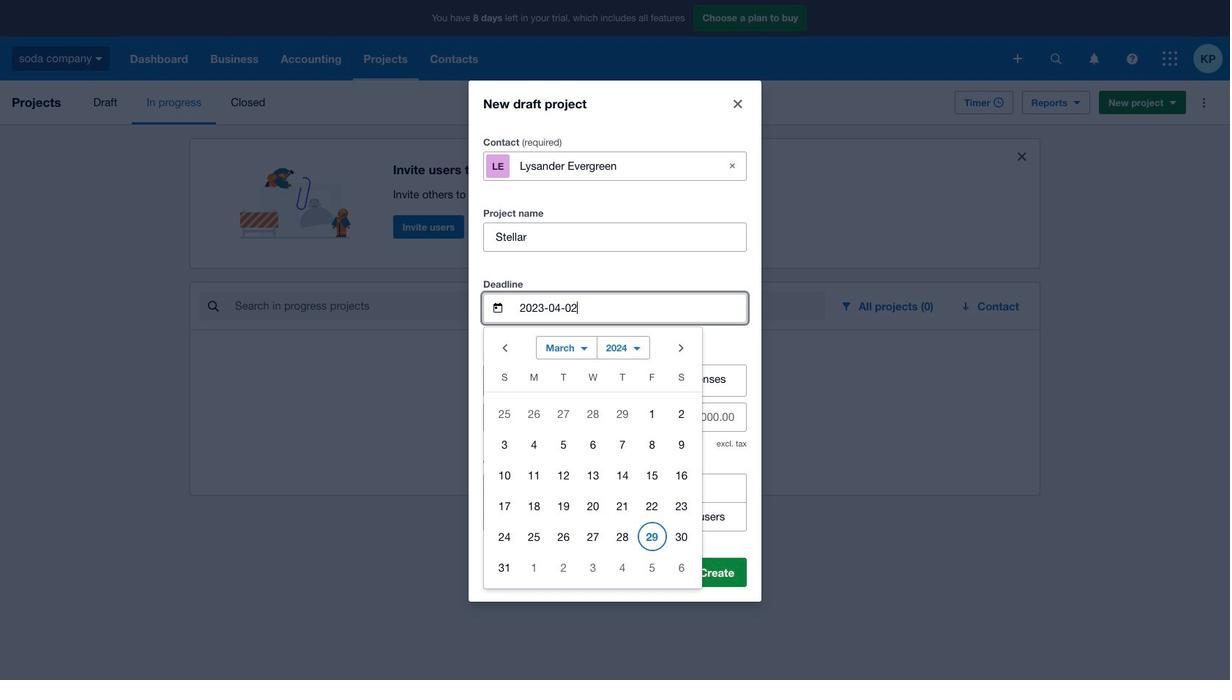 Task type: locate. For each thing, give the bounding box(es) containing it.
sun mar 03 2024 cell
[[484, 430, 520, 459]]

row down wed mar 13 2024 cell
[[484, 491, 703, 521]]

mon mar 04 2024 cell
[[520, 430, 549, 459]]

row up wed mar 13 2024 cell
[[484, 429, 703, 460]]

tue mar 12 2024 cell
[[549, 461, 579, 490]]

1 row from the top
[[484, 368, 703, 392]]

wed mar 20 2024 cell
[[579, 491, 608, 521]]

Search in progress projects search field
[[234, 292, 826, 320]]

6 row from the top
[[484, 521, 703, 552]]

0 horizontal spatial svg image
[[96, 57, 103, 61]]

tue mar 26 2024 cell
[[549, 522, 579, 551]]

row up wed mar 06 2024 'cell'
[[484, 398, 703, 429]]

svg image
[[1164, 51, 1178, 66], [1051, 53, 1062, 64], [1127, 53, 1138, 64], [1014, 54, 1023, 63]]

3 row from the top
[[484, 429, 703, 460]]

wed mar 27 2024 cell
[[579, 522, 608, 551]]

wed mar 13 2024 cell
[[579, 461, 608, 490]]

row up wed mar 20 2024 cell at the left bottom of page
[[484, 460, 703, 491]]

sun mar 31 2024 cell
[[484, 553, 520, 582]]

row group
[[484, 398, 703, 583]]

svg image
[[1090, 53, 1099, 64], [96, 57, 103, 61]]

None field
[[484, 223, 747, 251]]

Pick a date field
[[519, 294, 747, 322]]

grid
[[484, 368, 703, 583]]

banner
[[0, 0, 1231, 81]]

1 horizontal spatial svg image
[[1090, 53, 1099, 64]]

dialog
[[469, 80, 762, 602]]

Find or create a contact field
[[519, 152, 712, 180]]

row down wed mar 20 2024 cell at the left bottom of page
[[484, 521, 703, 552]]

tue mar 05 2024 cell
[[549, 430, 579, 459]]

group
[[484, 327, 703, 589], [484, 474, 747, 532]]

row up e.g. 10,000.00 field
[[484, 368, 703, 392]]

row
[[484, 368, 703, 392], [484, 398, 703, 429], [484, 429, 703, 460], [484, 460, 703, 491], [484, 491, 703, 521], [484, 521, 703, 552]]

wed mar 06 2024 cell
[[579, 430, 608, 459]]



Task type: vqa. For each thing, say whether or not it's contained in the screenshot.
Last month image
yes



Task type: describe. For each thing, give the bounding box(es) containing it.
tue mar 19 2024 cell
[[549, 491, 579, 521]]

mon mar 11 2024 cell
[[520, 461, 549, 490]]

mon mar 18 2024 cell
[[520, 491, 549, 521]]

4 row from the top
[[484, 460, 703, 491]]

last month image
[[490, 333, 519, 362]]

2 row from the top
[[484, 398, 703, 429]]

e.g. 10,000.00 field
[[484, 403, 747, 431]]

mon mar 25 2024 cell
[[520, 522, 549, 551]]

5 row from the top
[[484, 491, 703, 521]]

invite users to projects image
[[240, 151, 358, 239]]

sun mar 10 2024 cell
[[484, 461, 520, 490]]

sun mar 24 2024 cell
[[484, 522, 520, 551]]

sun mar 17 2024 cell
[[484, 491, 520, 521]]



